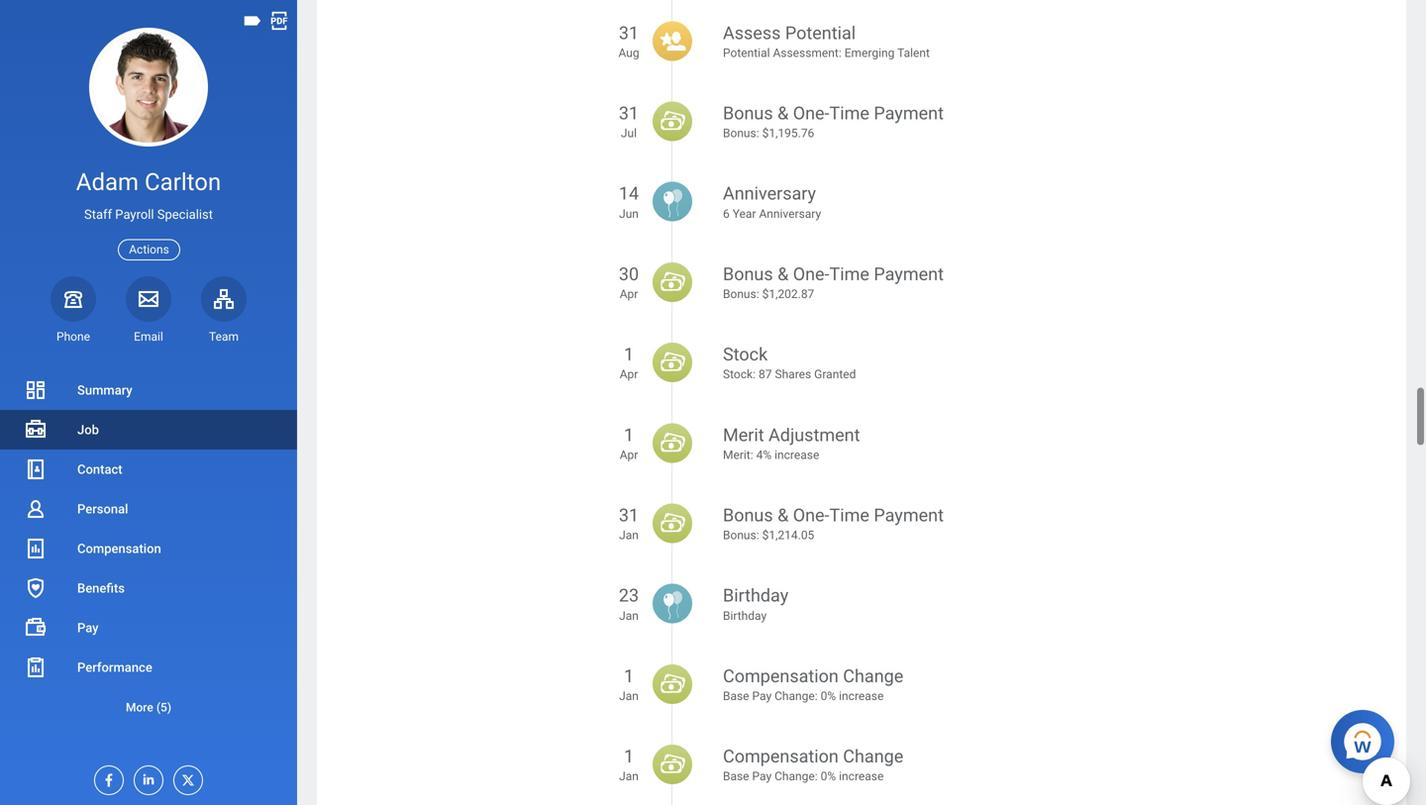 Task type: describe. For each thing, give the bounding box(es) containing it.
0 horizontal spatial potential
[[723, 46, 770, 60]]

performance image
[[24, 656, 48, 680]]

one- for bonus & one-time payment bonus: $1,214.05
[[793, 505, 830, 526]]

bonus: for bonus & one-time payment bonus: $1,214.05
[[723, 529, 759, 542]]

personal
[[77, 502, 128, 517]]

benefits link
[[0, 569, 297, 608]]

email adam carlton element
[[126, 329, 171, 345]]

31 for assess potential potential assessment: emerging talent
[[619, 23, 639, 43]]

tag image
[[242, 10, 264, 32]]

31 for bonus & one-time payment bonus: $1,195.76
[[619, 103, 639, 124]]

1 vertical spatial anniversary
[[759, 207, 821, 221]]

job image
[[24, 418, 48, 442]]

summary
[[77, 383, 132, 398]]

aug
[[619, 46, 640, 60]]

& for bonus & one-time payment bonus: $1,214.05
[[778, 505, 789, 526]]

phone image
[[59, 287, 87, 311]]

year
[[733, 207, 756, 221]]

summary link
[[0, 371, 297, 410]]

team adam carlton element
[[201, 329, 247, 345]]

1 1 jan from the top
[[619, 666, 639, 703]]

actions button
[[118, 239, 180, 260]]

benefits image
[[24, 577, 48, 600]]

14
[[619, 183, 639, 204]]

one- for bonus & one-time payment bonus: $1,202.87
[[793, 264, 830, 285]]

2 vertical spatial compensation
[[723, 747, 839, 767]]

more (5) button
[[0, 696, 297, 720]]

birthday inside birthday birthday
[[723, 609, 767, 623]]

team link
[[201, 276, 247, 345]]

payment for bonus & one-time payment bonus: $1,202.87
[[874, 264, 944, 285]]

granted
[[814, 368, 856, 382]]

personal link
[[0, 489, 297, 529]]

6
[[723, 207, 730, 221]]

navigation pane region
[[0, 0, 297, 805]]

stock
[[723, 344, 768, 365]]

adjustment
[[769, 425, 860, 446]]

1 vertical spatial pay
[[752, 689, 772, 703]]

bonus for bonus & one-time payment bonus: $1,195.76
[[723, 103, 773, 124]]

jan inside 23 jan
[[619, 609, 639, 623]]

4 1 from the top
[[624, 747, 634, 767]]

30
[[619, 264, 639, 285]]

performance
[[77, 660, 152, 675]]

merit:
[[723, 448, 754, 462]]

actions
[[129, 243, 169, 257]]

payment for bonus & one-time payment bonus: $1,195.76
[[874, 103, 944, 124]]

2 change: from the top
[[775, 770, 818, 784]]

staff payroll specialist
[[84, 207, 213, 222]]

2 change from the top
[[843, 747, 904, 767]]

talent
[[898, 46, 930, 60]]

1 0% from the top
[[821, 689, 836, 703]]

adam
[[76, 168, 139, 196]]

x image
[[174, 767, 196, 789]]

bonus for bonus & one-time payment bonus: $1,202.87
[[723, 264, 773, 285]]

summary image
[[24, 378, 48, 402]]

apr for bonus & one-time payment
[[620, 287, 638, 301]]

bonus & one-time payment bonus: $1,214.05
[[723, 505, 944, 542]]

pay image
[[24, 616, 48, 640]]

1 1 from the top
[[624, 344, 634, 365]]

benefits
[[77, 581, 125, 596]]

carlton
[[145, 168, 221, 196]]

payment for bonus & one-time payment bonus: $1,214.05
[[874, 505, 944, 526]]

team
[[209, 330, 239, 344]]

1 birthday from the top
[[723, 586, 789, 606]]

2 0% from the top
[[821, 770, 836, 784]]

87
[[759, 368, 772, 382]]

1 compensation change base pay change: 0% increase from the top
[[723, 666, 904, 703]]

stock stock: 87 shares granted
[[723, 344, 856, 382]]

view printable version (pdf) image
[[268, 10, 290, 32]]

4%
[[756, 448, 772, 462]]

email
[[134, 330, 163, 344]]

$1,214.05
[[762, 529, 815, 542]]

pay link
[[0, 608, 297, 648]]

2 1 from the top
[[624, 425, 634, 446]]

linkedin image
[[135, 767, 157, 788]]

2 vertical spatial increase
[[839, 770, 884, 784]]

1 vertical spatial increase
[[839, 689, 884, 703]]

contact link
[[0, 450, 297, 489]]

assess potential potential assessment: emerging talent
[[723, 23, 930, 60]]

more
[[126, 701, 153, 715]]

one- for bonus & one-time payment bonus: $1,195.76
[[793, 103, 830, 124]]

merit
[[723, 425, 764, 446]]

23
[[619, 586, 639, 606]]

jan inside 31 jan
[[619, 529, 639, 542]]

23 jan
[[619, 586, 639, 623]]



Task type: locate. For each thing, give the bounding box(es) containing it.
31 jan
[[619, 505, 639, 542]]

stock:
[[723, 368, 756, 382]]

mail image
[[137, 287, 160, 311]]

& up $1,214.05
[[778, 505, 789, 526]]

31 up aug at the left top of the page
[[619, 23, 639, 43]]

potential down assess
[[723, 46, 770, 60]]

1 vertical spatial 1 apr
[[620, 425, 638, 462]]

1 vertical spatial &
[[778, 264, 789, 285]]

1 bonus from the top
[[723, 103, 773, 124]]

0 vertical spatial 31
[[619, 23, 639, 43]]

1 bonus: from the top
[[723, 126, 759, 140]]

4 jan from the top
[[619, 770, 639, 784]]

bonus: inside bonus & one-time payment bonus: $1,195.76
[[723, 126, 759, 140]]

1 payment from the top
[[874, 103, 944, 124]]

3 apr from the top
[[620, 448, 638, 462]]

0 vertical spatial 1 jan
[[619, 666, 639, 703]]

assess
[[723, 23, 781, 43]]

1 apr down the '30 apr' on the top
[[620, 344, 638, 382]]

0 vertical spatial potential
[[785, 23, 856, 43]]

1 change from the top
[[843, 666, 904, 687]]

0 vertical spatial bonus:
[[723, 126, 759, 140]]

1 vertical spatial compensation change base pay change: 0% increase
[[723, 747, 904, 784]]

2 vertical spatial 31
[[619, 505, 639, 526]]

bonus up $1,195.76
[[723, 103, 773, 124]]

facebook image
[[95, 767, 117, 789]]

2 birthday from the top
[[723, 609, 767, 623]]

adam carlton
[[76, 168, 221, 196]]

compensation link
[[0, 529, 297, 569]]

one- inside bonus & one-time payment bonus: $1,202.87
[[793, 264, 830, 285]]

compensation inside list
[[77, 541, 161, 556]]

increase inside merit adjustment merit: 4% increase
[[775, 448, 820, 462]]

0 vertical spatial time
[[830, 103, 870, 124]]

1 apr for stock
[[620, 344, 638, 382]]

merit adjustment merit: 4% increase
[[723, 425, 860, 462]]

3 time from the top
[[830, 505, 870, 526]]

bonus: left $1,195.76
[[723, 126, 759, 140]]

2 1 jan from the top
[[619, 747, 639, 784]]

list containing summary
[[0, 371, 297, 727]]

0 vertical spatial &
[[778, 103, 789, 124]]

birthday birthday
[[723, 586, 789, 623]]

bonus inside bonus & one-time payment bonus: $1,214.05
[[723, 505, 773, 526]]

compensation
[[77, 541, 161, 556], [723, 666, 839, 687], [723, 747, 839, 767]]

bonus:
[[723, 126, 759, 140], [723, 287, 759, 301], [723, 529, 759, 542]]

increase
[[775, 448, 820, 462], [839, 689, 884, 703], [839, 770, 884, 784]]

2 base from the top
[[723, 770, 749, 784]]

2 bonus: from the top
[[723, 287, 759, 301]]

anniversary 6 year anniversary
[[723, 183, 821, 221]]

31 for bonus & one-time payment bonus: $1,214.05
[[619, 505, 639, 526]]

payment inside bonus & one-time payment bonus: $1,195.76
[[874, 103, 944, 124]]

bonus: for bonus & one-time payment bonus: $1,202.87
[[723, 287, 759, 301]]

31 up 23
[[619, 505, 639, 526]]

1 vertical spatial bonus
[[723, 264, 773, 285]]

1 vertical spatial 31
[[619, 103, 639, 124]]

view team image
[[212, 287, 236, 311]]

1 1 apr from the top
[[620, 344, 638, 382]]

1 vertical spatial time
[[830, 264, 870, 285]]

bonus: inside bonus & one-time payment bonus: $1,202.87
[[723, 287, 759, 301]]

& inside bonus & one-time payment bonus: $1,214.05
[[778, 505, 789, 526]]

1 base from the top
[[723, 689, 749, 703]]

apr for stock
[[620, 368, 638, 382]]

0 vertical spatial increase
[[775, 448, 820, 462]]

time inside bonus & one-time payment bonus: $1,202.87
[[830, 264, 870, 285]]

& up $1,195.76
[[778, 103, 789, 124]]

1 31 from the top
[[619, 23, 639, 43]]

& for bonus & one-time payment bonus: $1,202.87
[[778, 264, 789, 285]]

pay
[[77, 621, 99, 636], [752, 689, 772, 703], [752, 770, 772, 784]]

bonus for bonus & one-time payment bonus: $1,214.05
[[723, 505, 773, 526]]

1 apr
[[620, 344, 638, 382], [620, 425, 638, 462]]

jul
[[621, 126, 637, 140]]

anniversary up year
[[723, 183, 816, 204]]

& up $1,202.87
[[778, 264, 789, 285]]

1 vertical spatial compensation
[[723, 666, 839, 687]]

bonus: inside bonus & one-time payment bonus: $1,214.05
[[723, 529, 759, 542]]

list
[[0, 371, 297, 727]]

1 vertical spatial 1 jan
[[619, 747, 639, 784]]

& inside bonus & one-time payment bonus: $1,202.87
[[778, 264, 789, 285]]

potential up the "assessment:"
[[785, 23, 856, 43]]

job link
[[0, 410, 297, 450]]

2 vertical spatial apr
[[620, 448, 638, 462]]

2 31 from the top
[[619, 103, 639, 124]]

1 apr for merit adjustment
[[620, 425, 638, 462]]

1 apr up 31 jan
[[620, 425, 638, 462]]

payment inside bonus & one-time payment bonus: $1,214.05
[[874, 505, 944, 526]]

3 1 from the top
[[624, 666, 634, 687]]

3 31 from the top
[[619, 505, 639, 526]]

0 vertical spatial compensation change base pay change: 0% increase
[[723, 666, 904, 703]]

0 vertical spatial change:
[[775, 689, 818, 703]]

30 apr
[[619, 264, 639, 301]]

phone button
[[51, 276, 96, 345]]

1 vertical spatial potential
[[723, 46, 770, 60]]

0 vertical spatial compensation
[[77, 541, 161, 556]]

& inside bonus & one-time payment bonus: $1,195.76
[[778, 103, 789, 124]]

2 bonus from the top
[[723, 264, 773, 285]]

2 vertical spatial time
[[830, 505, 870, 526]]

1 time from the top
[[830, 103, 870, 124]]

bonus inside bonus & one-time payment bonus: $1,195.76
[[723, 103, 773, 124]]

one-
[[793, 103, 830, 124], [793, 264, 830, 285], [793, 505, 830, 526]]

jan
[[619, 529, 639, 542], [619, 609, 639, 623], [619, 689, 639, 703], [619, 770, 639, 784]]

contact
[[77, 462, 122, 477]]

1 vertical spatial one-
[[793, 264, 830, 285]]

time for bonus & one-time payment bonus: $1,202.87
[[830, 264, 870, 285]]

3 one- from the top
[[793, 505, 830, 526]]

2 time from the top
[[830, 264, 870, 285]]

apr inside the '30 apr'
[[620, 287, 638, 301]]

bonus up $1,214.05
[[723, 505, 773, 526]]

jun
[[619, 207, 639, 221]]

0 vertical spatial 1 apr
[[620, 344, 638, 382]]

payroll
[[115, 207, 154, 222]]

3 payment from the top
[[874, 505, 944, 526]]

1 apr from the top
[[620, 287, 638, 301]]

0 vertical spatial pay
[[77, 621, 99, 636]]

apr down 30
[[620, 287, 638, 301]]

0 vertical spatial anniversary
[[723, 183, 816, 204]]

1 change: from the top
[[775, 689, 818, 703]]

0 vertical spatial bonus
[[723, 103, 773, 124]]

more (5) button
[[0, 688, 297, 727]]

apr down the '30 apr' on the top
[[620, 368, 638, 382]]

0 vertical spatial apr
[[620, 287, 638, 301]]

apr up 31 jan
[[620, 448, 638, 462]]

2 vertical spatial bonus:
[[723, 529, 759, 542]]

2 vertical spatial one-
[[793, 505, 830, 526]]

pay inside "link"
[[77, 621, 99, 636]]

1
[[624, 344, 634, 365], [624, 425, 634, 446], [624, 666, 634, 687], [624, 747, 634, 767]]

2 payment from the top
[[874, 264, 944, 285]]

shares
[[775, 368, 812, 382]]

assessment:
[[773, 46, 842, 60]]

bonus
[[723, 103, 773, 124], [723, 264, 773, 285], [723, 505, 773, 526]]

0 vertical spatial 0%
[[821, 689, 836, 703]]

one- inside bonus & one-time payment bonus: $1,214.05
[[793, 505, 830, 526]]

compensation change base pay change: 0% increase
[[723, 666, 904, 703], [723, 747, 904, 784]]

bonus: for bonus & one-time payment bonus: $1,195.76
[[723, 126, 759, 140]]

bonus up $1,202.87
[[723, 264, 773, 285]]

1 vertical spatial change:
[[775, 770, 818, 784]]

time for bonus & one-time payment bonus: $1,214.05
[[830, 505, 870, 526]]

1 vertical spatial apr
[[620, 368, 638, 382]]

bonus: left $1,214.05
[[723, 529, 759, 542]]

0 vertical spatial one-
[[793, 103, 830, 124]]

phone
[[56, 330, 90, 344]]

2 vertical spatial payment
[[874, 505, 944, 526]]

1 vertical spatial birthday
[[723, 609, 767, 623]]

0 vertical spatial birthday
[[723, 586, 789, 606]]

one- inside bonus & one-time payment bonus: $1,195.76
[[793, 103, 830, 124]]

1 vertical spatial payment
[[874, 264, 944, 285]]

specialist
[[157, 207, 213, 222]]

1 & from the top
[[778, 103, 789, 124]]

3 bonus from the top
[[723, 505, 773, 526]]

bonus inside bonus & one-time payment bonus: $1,202.87
[[723, 264, 773, 285]]

$1,202.87
[[762, 287, 815, 301]]

&
[[778, 103, 789, 124], [778, 264, 789, 285], [778, 505, 789, 526]]

1 vertical spatial bonus:
[[723, 287, 759, 301]]

time inside bonus & one-time payment bonus: $1,195.76
[[830, 103, 870, 124]]

1 jan
[[619, 666, 639, 703], [619, 747, 639, 784]]

1 vertical spatial 0%
[[821, 770, 836, 784]]

apr for merit adjustment
[[620, 448, 638, 462]]

apr
[[620, 287, 638, 301], [620, 368, 638, 382], [620, 448, 638, 462]]

bonus: left $1,202.87
[[723, 287, 759, 301]]

31
[[619, 23, 639, 43], [619, 103, 639, 124], [619, 505, 639, 526]]

one- up $1,195.76
[[793, 103, 830, 124]]

performance link
[[0, 648, 297, 688]]

0 vertical spatial payment
[[874, 103, 944, 124]]

payment inside bonus & one-time payment bonus: $1,202.87
[[874, 264, 944, 285]]

compensation image
[[24, 537, 48, 561]]

3 jan from the top
[[619, 689, 639, 703]]

bonus & one-time payment bonus: $1,202.87
[[723, 264, 944, 301]]

job
[[77, 423, 99, 437]]

emerging
[[845, 46, 895, 60]]

time
[[830, 103, 870, 124], [830, 264, 870, 285], [830, 505, 870, 526]]

2 apr from the top
[[620, 368, 638, 382]]

2 jan from the top
[[619, 609, 639, 623]]

one- up $1,202.87
[[793, 264, 830, 285]]

bonus & one-time payment bonus: $1,195.76
[[723, 103, 944, 140]]

3 bonus: from the top
[[723, 529, 759, 542]]

2 vertical spatial pay
[[752, 770, 772, 784]]

time inside bonus & one-time payment bonus: $1,214.05
[[830, 505, 870, 526]]

31 aug
[[619, 23, 640, 60]]

1 vertical spatial change
[[843, 747, 904, 767]]

2 vertical spatial &
[[778, 505, 789, 526]]

change
[[843, 666, 904, 687], [843, 747, 904, 767]]

more (5)
[[126, 701, 171, 715]]

2 one- from the top
[[793, 264, 830, 285]]

1 one- from the top
[[793, 103, 830, 124]]

2 vertical spatial bonus
[[723, 505, 773, 526]]

1 vertical spatial base
[[723, 770, 749, 784]]

0%
[[821, 689, 836, 703], [821, 770, 836, 784]]

2 1 apr from the top
[[620, 425, 638, 462]]

2 compensation change base pay change: 0% increase from the top
[[723, 747, 904, 784]]

31 up jul on the left top of the page
[[619, 103, 639, 124]]

one- up $1,214.05
[[793, 505, 830, 526]]

(5)
[[156, 701, 171, 715]]

& for bonus & one-time payment bonus: $1,195.76
[[778, 103, 789, 124]]

0 vertical spatial change
[[843, 666, 904, 687]]

base
[[723, 689, 749, 703], [723, 770, 749, 784]]

1 jan from the top
[[619, 529, 639, 542]]

3 & from the top
[[778, 505, 789, 526]]

birthday
[[723, 586, 789, 606], [723, 609, 767, 623]]

1 horizontal spatial potential
[[785, 23, 856, 43]]

email button
[[126, 276, 171, 345]]

0 vertical spatial base
[[723, 689, 749, 703]]

contact image
[[24, 458, 48, 481]]

staff
[[84, 207, 112, 222]]

31 jul
[[619, 103, 639, 140]]

anniversary right year
[[759, 207, 821, 221]]

payment
[[874, 103, 944, 124], [874, 264, 944, 285], [874, 505, 944, 526]]

14 jun
[[619, 183, 639, 221]]

potential
[[785, 23, 856, 43], [723, 46, 770, 60]]

time for bonus & one-time payment bonus: $1,195.76
[[830, 103, 870, 124]]

2 & from the top
[[778, 264, 789, 285]]

31 inside 31 aug
[[619, 23, 639, 43]]

change:
[[775, 689, 818, 703], [775, 770, 818, 784]]

anniversary
[[723, 183, 816, 204], [759, 207, 821, 221]]

personal image
[[24, 497, 48, 521]]

phone adam carlton element
[[51, 329, 96, 345]]

$1,195.76
[[762, 126, 815, 140]]



Task type: vqa. For each thing, say whether or not it's contained in the screenshot.
bottommost One-
yes



